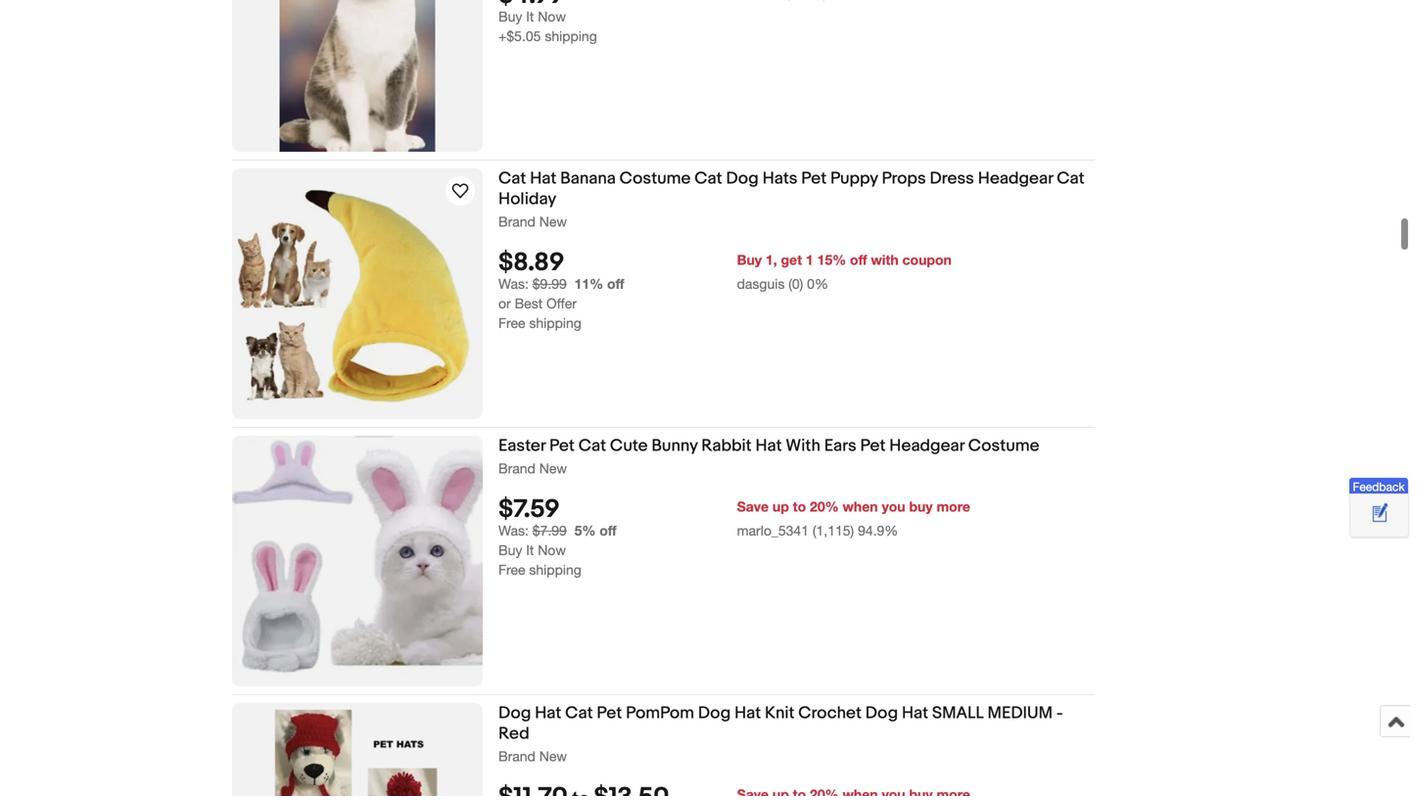 Task type: describe. For each thing, give the bounding box(es) containing it.
holiday
[[499, 189, 557, 210]]

+$5.05
[[499, 28, 541, 44]]

hat right red on the bottom
[[535, 703, 562, 724]]

best
[[515, 296, 543, 312]]

15%
[[817, 252, 846, 268]]

offer
[[547, 296, 577, 312]]

easter pet cat cute bunny rabbit hat with ears pet headgear costume image
[[232, 436, 483, 687]]

to
[[793, 499, 806, 515]]

crochet
[[799, 703, 862, 724]]

cat hat banana costume cat dog hats pet puppy props dress headgear cat holiday heading
[[499, 168, 1085, 210]]

or
[[499, 296, 511, 312]]

easter pet cat cute bunny rabbit hat with ears pet headgear costume heading
[[499, 436, 1040, 456]]

cute
[[610, 436, 648, 456]]

0 vertical spatial off
[[850, 252, 867, 268]]

it inside buy it now +$5.05 shipping
[[526, 9, 534, 25]]

you
[[882, 499, 906, 515]]

hat left knit
[[735, 703, 761, 724]]

0%
[[807, 276, 829, 292]]

was: for $7.59
[[499, 523, 529, 539]]

dress
[[930, 168, 974, 189]]

20%
[[810, 499, 839, 515]]

94.9%
[[858, 523, 899, 539]]

shipping inside buy it now +$5.05 shipping
[[545, 28, 597, 44]]

save
[[737, 499, 769, 515]]

free for $7.59
[[499, 562, 525, 578]]

11%
[[575, 276, 604, 292]]

off for $7.59
[[600, 523, 617, 539]]

headgear inside cat hat banana costume cat dog hats pet puppy props dress headgear cat holiday brand new
[[978, 168, 1053, 189]]

buy for 1,
[[737, 252, 762, 268]]

5%
[[575, 523, 596, 539]]

cat hat banana costume cat dog hats pet puppy props dress headgear cat holiday link
[[499, 168, 1095, 213]]

small
[[932, 703, 984, 724]]

with
[[871, 252, 899, 268]]

new inside easter pet cat cute bunny rabbit hat with ears pet headgear costume brand new
[[539, 460, 567, 477]]

1
[[806, 252, 814, 268]]

props
[[882, 168, 926, 189]]

dog hat cat pet pompom dog hat knit crochet dog hat small medium - red brand new
[[499, 703, 1063, 764]]

rabbit
[[702, 436, 752, 456]]

it inside marlo_5341 (1,115) 94.9% buy it now free shipping
[[526, 542, 534, 559]]

red
[[499, 724, 530, 744]]

knit
[[765, 703, 795, 724]]

cat hat banana costume cat dog hats pet puppy props dress headgear cat holiday brand new
[[499, 168, 1085, 230]]

cat inside easter pet cat cute bunny rabbit hat with ears pet headgear costume brand new
[[579, 436, 606, 456]]

$9.99
[[533, 276, 567, 292]]

cat hat banana costume cat dog hats pet puppy props dress headgear cat holiday image
[[232, 168, 483, 419]]

free for $8.89
[[499, 315, 525, 331]]

watch cat hat banana costume cat dog hats pet puppy props dress headgear cat holiday image
[[449, 179, 472, 203]]

new inside dog hat cat pet pompom dog hat knit crochet dog hat small medium - red brand new
[[539, 748, 567, 764]]

cat inside dog hat cat pet pompom dog hat knit crochet dog hat small medium - red brand new
[[565, 703, 593, 724]]

marlo_5341 (1,115) 94.9% buy it now free shipping
[[499, 523, 899, 578]]

up
[[773, 499, 789, 515]]

buy inside marlo_5341 (1,115) 94.9% buy it now free shipping
[[499, 542, 522, 559]]

bunny
[[652, 436, 698, 456]]

$7.99
[[533, 523, 567, 539]]

headgear inside easter pet cat cute bunny rabbit hat with ears pet headgear costume brand new
[[890, 436, 965, 456]]

$7.59
[[499, 495, 560, 525]]

coupon
[[903, 252, 952, 268]]

banana
[[560, 168, 616, 189]]

more
[[937, 499, 971, 515]]

now inside buy it now +$5.05 shipping
[[538, 9, 566, 25]]

pompom
[[626, 703, 694, 724]]



Task type: locate. For each thing, give the bounding box(es) containing it.
shipping
[[545, 28, 597, 44], [529, 315, 582, 331], [529, 562, 582, 578]]

hat inside easter pet cat cute bunny rabbit hat with ears pet headgear costume brand new
[[756, 436, 782, 456]]

ears
[[824, 436, 857, 456]]

puppy
[[831, 168, 878, 189]]

dog hat cat pet pompom dog hat knit crochet dog hat small medium - red link
[[499, 703, 1095, 748]]

dog
[[726, 168, 759, 189], [499, 703, 531, 724], [698, 703, 731, 724], [866, 703, 898, 724]]

1 horizontal spatial costume
[[968, 436, 1040, 456]]

dasguis
[[737, 276, 785, 292]]

2 vertical spatial brand
[[499, 748, 536, 764]]

free inside marlo_5341 (1,115) 94.9% buy it now free shipping
[[499, 562, 525, 578]]

costume up more
[[968, 436, 1040, 456]]

buy
[[499, 9, 522, 25], [737, 252, 762, 268], [499, 542, 522, 559]]

brand inside dog hat cat pet pompom dog hat knit crochet dog hat small medium - red brand new
[[499, 748, 536, 764]]

buy it now +$5.05 shipping
[[499, 9, 597, 44]]

off
[[850, 252, 867, 268], [607, 276, 624, 292], [600, 523, 617, 539]]

2 now from the top
[[538, 542, 566, 559]]

headgear
[[978, 168, 1053, 189], [890, 436, 965, 456]]

2 was: from the top
[[499, 523, 529, 539]]

get
[[781, 252, 802, 268]]

feedback
[[1353, 480, 1405, 493]]

1 vertical spatial buy
[[737, 252, 762, 268]]

buy for it
[[499, 9, 522, 25]]

buy inside buy it now +$5.05 shipping
[[499, 9, 522, 25]]

brand inside easter pet cat cute bunny rabbit hat with ears pet headgear costume brand new
[[499, 460, 536, 477]]

now
[[538, 9, 566, 25], [538, 542, 566, 559]]

now up "+$5.05"
[[538, 9, 566, 25]]

brand
[[499, 214, 536, 230], [499, 460, 536, 477], [499, 748, 536, 764]]

new inside cat hat banana costume cat dog hats pet puppy props dress headgear cat holiday brand new
[[539, 214, 567, 230]]

medium
[[988, 703, 1053, 724]]

2 brand from the top
[[499, 460, 536, 477]]

2 new from the top
[[539, 460, 567, 477]]

1 was: from the top
[[499, 276, 529, 292]]

0 vertical spatial buy
[[499, 9, 522, 25]]

0 vertical spatial costume
[[620, 168, 691, 189]]

buy left 1,
[[737, 252, 762, 268]]

was: for $8.89
[[499, 276, 529, 292]]

2 vertical spatial new
[[539, 748, 567, 764]]

shipping down $7.99
[[529, 562, 582, 578]]

it down $7.99
[[526, 542, 534, 559]]

3 brand from the top
[[499, 748, 536, 764]]

1 vertical spatial now
[[538, 542, 566, 559]]

when
[[843, 499, 878, 515]]

was: left $7.99
[[499, 523, 529, 539]]

1 vertical spatial brand
[[499, 460, 536, 477]]

dog hat cat pet pompom dog hat knit crochet dog hat small medium - red image
[[274, 703, 442, 796]]

1 vertical spatial free
[[499, 562, 525, 578]]

0 vertical spatial was:
[[499, 276, 529, 292]]

hat
[[530, 168, 557, 189], [756, 436, 782, 456], [535, 703, 562, 724], [735, 703, 761, 724], [902, 703, 929, 724]]

costume inside cat hat banana costume cat dog hats pet puppy props dress headgear cat holiday brand new
[[620, 168, 691, 189]]

0 vertical spatial brand
[[499, 214, 536, 230]]

hat inside cat hat banana costume cat dog hats pet puppy props dress headgear cat holiday brand new
[[530, 168, 557, 189]]

dog inside cat hat banana costume cat dog hats pet puppy props dress headgear cat holiday brand new
[[726, 168, 759, 189]]

2 vertical spatial off
[[600, 523, 617, 539]]

hat left the with
[[756, 436, 782, 456]]

1 vertical spatial was:
[[499, 523, 529, 539]]

pet inside cat hat banana costume cat dog hats pet puppy props dress headgear cat holiday brand new
[[802, 168, 827, 189]]

marlo_5341
[[737, 523, 809, 539]]

shipping right "+$5.05"
[[545, 28, 597, 44]]

pet right the hats
[[802, 168, 827, 189]]

headgear right dress
[[978, 168, 1053, 189]]

0 vertical spatial shipping
[[545, 28, 597, 44]]

off right 11%
[[607, 276, 624, 292]]

0 vertical spatial it
[[526, 9, 534, 25]]

$8.89
[[499, 248, 565, 278]]

pet right easter
[[549, 436, 575, 456]]

hat left banana
[[530, 168, 557, 189]]

hat left "small"
[[902, 703, 929, 724]]

0 horizontal spatial headgear
[[890, 436, 965, 456]]

hyde&eek! cat small dog pet halloween costume /pets supplies/pets halloween hat image
[[280, 0, 435, 152]]

1 brand from the top
[[499, 214, 536, 230]]

buy down $7.59
[[499, 542, 522, 559]]

easter pet cat cute bunny rabbit hat with ears pet headgear costume brand new
[[499, 436, 1040, 477]]

costume
[[620, 168, 691, 189], [968, 436, 1040, 456]]

brand down easter
[[499, 460, 536, 477]]

buy 1, get 1 15% off with coupon was: $9.99 11% off
[[499, 252, 952, 292]]

brand down red on the bottom
[[499, 748, 536, 764]]

1 horizontal spatial headgear
[[978, 168, 1053, 189]]

off inside save up to 20% when you buy more was: $7.99 5% off
[[600, 523, 617, 539]]

1 vertical spatial headgear
[[890, 436, 965, 456]]

2 vertical spatial shipping
[[529, 562, 582, 578]]

easter pet cat cute bunny rabbit hat with ears pet headgear costume link
[[499, 436, 1095, 460]]

shipping for $7.59
[[529, 562, 582, 578]]

free down "or"
[[499, 315, 525, 331]]

0 vertical spatial headgear
[[978, 168, 1053, 189]]

was: inside the buy 1, get 1 15% off with coupon was: $9.99 11% off
[[499, 276, 529, 292]]

1 vertical spatial shipping
[[529, 315, 582, 331]]

shipping down offer
[[529, 315, 582, 331]]

1 new from the top
[[539, 214, 567, 230]]

2 it from the top
[[526, 542, 534, 559]]

1 vertical spatial new
[[539, 460, 567, 477]]

buy
[[909, 499, 933, 515]]

free
[[499, 315, 525, 331], [499, 562, 525, 578]]

now down $7.99
[[538, 542, 566, 559]]

(0)
[[789, 276, 803, 292]]

brand down holiday
[[499, 214, 536, 230]]

-
[[1057, 703, 1063, 724]]

3 new from the top
[[539, 748, 567, 764]]

costume inside easter pet cat cute bunny rabbit hat with ears pet headgear costume brand new
[[968, 436, 1040, 456]]

2 vertical spatial buy
[[499, 542, 522, 559]]

hats
[[763, 168, 798, 189]]

0 vertical spatial free
[[499, 315, 525, 331]]

save up to 20% when you buy more was: $7.99 5% off
[[499, 499, 971, 539]]

pet
[[802, 168, 827, 189], [549, 436, 575, 456], [860, 436, 886, 456], [597, 703, 622, 724]]

it up "+$5.05"
[[526, 9, 534, 25]]

pet inside dog hat cat pet pompom dog hat knit crochet dog hat small medium - red brand new
[[597, 703, 622, 724]]

free inside dasguis (0) 0% or best offer free shipping
[[499, 315, 525, 331]]

off for $8.89
[[607, 276, 624, 292]]

0 horizontal spatial costume
[[620, 168, 691, 189]]

shipping inside marlo_5341 (1,115) 94.9% buy it now free shipping
[[529, 562, 582, 578]]

pet right the ears
[[860, 436, 886, 456]]

dog hat cat pet pompom dog hat knit crochet dog hat small medium - red heading
[[499, 703, 1063, 744]]

1 free from the top
[[499, 315, 525, 331]]

cat
[[499, 168, 526, 189], [695, 168, 722, 189], [1057, 168, 1085, 189], [579, 436, 606, 456], [565, 703, 593, 724]]

2 free from the top
[[499, 562, 525, 578]]

off left with
[[850, 252, 867, 268]]

headgear up buy
[[890, 436, 965, 456]]

buy up "+$5.05"
[[499, 9, 522, 25]]

now inside marlo_5341 (1,115) 94.9% buy it now free shipping
[[538, 542, 566, 559]]

was:
[[499, 276, 529, 292], [499, 523, 529, 539]]

it
[[526, 9, 534, 25], [526, 542, 534, 559]]

dasguis (0) 0% or best offer free shipping
[[499, 276, 829, 331]]

was: inside save up to 20% when you buy more was: $7.99 5% off
[[499, 523, 529, 539]]

1,
[[766, 252, 777, 268]]

shipping for $8.89
[[529, 315, 582, 331]]

1 vertical spatial off
[[607, 276, 624, 292]]

pet left pompom
[[597, 703, 622, 724]]

0 vertical spatial now
[[538, 9, 566, 25]]

1 now from the top
[[538, 9, 566, 25]]

buy inside the buy 1, get 1 15% off with coupon was: $9.99 11% off
[[737, 252, 762, 268]]

1 vertical spatial it
[[526, 542, 534, 559]]

0 vertical spatial new
[[539, 214, 567, 230]]

1 vertical spatial costume
[[968, 436, 1040, 456]]

free down $7.59
[[499, 562, 525, 578]]

costume right banana
[[620, 168, 691, 189]]

shipping inside dasguis (0) 0% or best offer free shipping
[[529, 315, 582, 331]]

(1,115)
[[813, 523, 854, 539]]

brand inside cat hat banana costume cat dog hats pet puppy props dress headgear cat holiday brand new
[[499, 214, 536, 230]]

was: up "or"
[[499, 276, 529, 292]]

1 it from the top
[[526, 9, 534, 25]]

new
[[539, 214, 567, 230], [539, 460, 567, 477], [539, 748, 567, 764]]

with
[[786, 436, 821, 456]]

easter
[[499, 436, 546, 456]]

off right 5% at the bottom left of page
[[600, 523, 617, 539]]



Task type: vqa. For each thing, say whether or not it's contained in the screenshot.
"NOT GLASS CLEANER! LINT EVERYWHERE, AFTER FOLLOWED INSTRUCTIONS ON HOW TO WAS IT AND DRY IT. ITS GOOD IF YOU HAVE A WHITE INTERIOR THAT WAY YOU WONT BE ABLE TO SEE IT."
no



